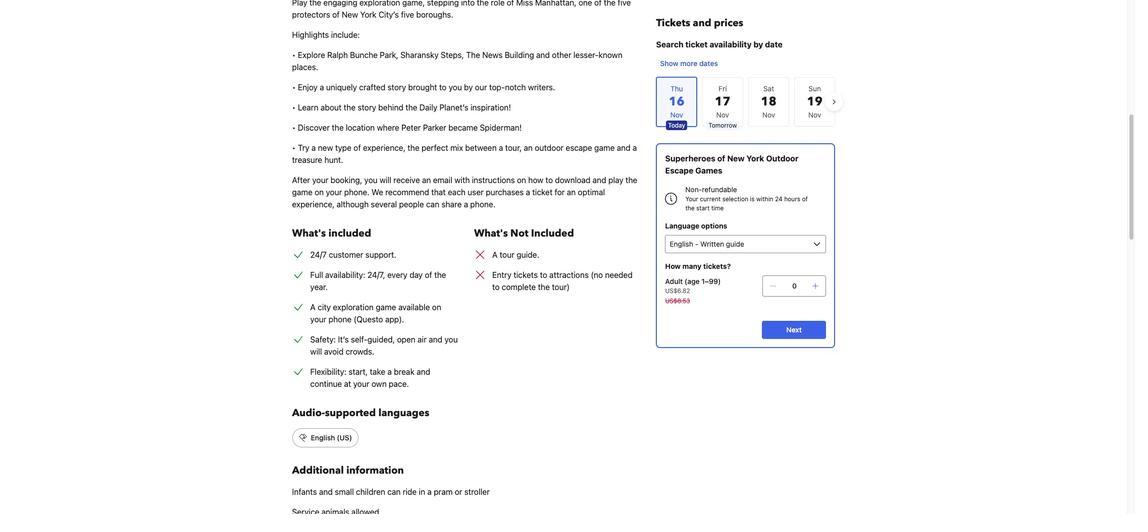 Task type: describe. For each thing, give the bounding box(es) containing it.
to right tickets
[[540, 271, 548, 280]]

adult (age 1–99) us$6.82
[[666, 277, 721, 295]]

after
[[292, 176, 310, 185]]

york inside superheroes of new york outdoor escape games
[[747, 154, 765, 163]]

2 horizontal spatial on
[[517, 176, 526, 185]]

of inside • try a new type of experience, the perfect mix between a tour, an outdoor escape game and a treasure hunt.
[[354, 143, 361, 153]]

escape
[[566, 143, 592, 153]]

escape
[[666, 166, 694, 175]]

the up protectors
[[310, 0, 321, 7]]

each
[[448, 188, 466, 197]]

infants and small children can ride in a pram or stroller
[[292, 488, 490, 497]]

known
[[599, 51, 623, 60]]

a for a tour guide.
[[493, 251, 498, 260]]

the inside the non-refundable your current selection is within 24 hours of the start time
[[686, 205, 695, 212]]

english (us)
[[311, 434, 352, 443]]

2 horizontal spatial an
[[567, 188, 576, 197]]

stepping
[[427, 0, 459, 7]]

of right one
[[595, 0, 602, 7]]

(age
[[685, 277, 700, 286]]

your
[[686, 196, 699, 203]]

1 vertical spatial story
[[358, 103, 376, 112]]

supported
[[325, 407, 376, 420]]

of down engaging
[[332, 10, 340, 19]]

we
[[372, 188, 383, 197]]

explore
[[298, 51, 325, 60]]

you inside "safety: it's self-guided, open air and you will avoid crowds."
[[445, 335, 458, 345]]

type
[[335, 143, 352, 153]]

where
[[377, 123, 399, 132]]

nov for 17
[[717, 111, 730, 119]]

and left small
[[319, 488, 333, 497]]

non-
[[686, 185, 702, 194]]

to inside after your booking, you will receive an email with instructions on how to download and play the game on your phone. we recommend that each user purchases a ticket for an optimal experience, although several people can share a phone.
[[546, 176, 553, 185]]

the right about
[[344, 103, 356, 112]]

18
[[761, 93, 777, 110]]

ralph
[[327, 51, 348, 60]]

several
[[371, 200, 397, 209]]

mix
[[451, 143, 463, 153]]

game inside the a city exploration game available on your phone (questo app).
[[376, 303, 396, 312]]

• for • enjoy a uniquely crafted story brought to you by our top-notch writers.
[[292, 83, 296, 92]]

how many tickets?
[[666, 262, 731, 271]]

and inside • explore ralph bunche park, sharansky steps, the news building and other lesser-known places.
[[536, 51, 550, 60]]

the up "type"
[[332, 123, 344, 132]]

game inside • try a new type of experience, the perfect mix between a tour, an outdoor escape game and a treasure hunt.
[[595, 143, 615, 153]]

dates
[[700, 59, 718, 68]]

of right role on the top left of page
[[507, 0, 514, 7]]

day
[[410, 271, 423, 280]]

york inside play the engaging exploration game, stepping into the role of miss manhattan, one of the five protectors of new york city's five boroughs.
[[360, 10, 377, 19]]

pram
[[434, 488, 453, 497]]

0 vertical spatial by
[[754, 40, 763, 49]]

peter
[[402, 123, 421, 132]]

the inside full availability: 24/7, every day of the year.
[[435, 271, 446, 280]]

experience, inside • try a new type of experience, the perfect mix between a tour, an outdoor escape game and a treasure hunt.
[[363, 143, 406, 153]]

protectors
[[292, 10, 330, 19]]

0 horizontal spatial on
[[315, 188, 324, 197]]

take
[[370, 368, 386, 377]]

entry
[[493, 271, 512, 280]]

will inside "safety: it's self-guided, open air and you will avoid crowds."
[[310, 348, 322, 357]]

ride
[[403, 488, 417, 497]]

our
[[475, 83, 487, 92]]

nov for 19
[[809, 111, 822, 119]]

an inside • try a new type of experience, the perfect mix between a tour, an outdoor escape game and a treasure hunt.
[[524, 143, 533, 153]]

share
[[442, 200, 462, 209]]

language
[[666, 222, 700, 230]]

for
[[555, 188, 565, 197]]

hunt.
[[325, 156, 343, 165]]

show more dates
[[660, 59, 718, 68]]

a inside flexibility: start, take a break and continue at your own pace.
[[388, 368, 392, 377]]

guide.
[[517, 251, 540, 260]]

more
[[681, 59, 698, 68]]

the left daily
[[406, 103, 418, 112]]

the inside entry tickets to attractions (no needed to complete the tour)
[[538, 283, 550, 292]]

your right after
[[312, 176, 329, 185]]

crafted
[[359, 83, 386, 92]]

show
[[660, 59, 679, 68]]

your inside flexibility: start, take a break and continue at your own pace.
[[353, 380, 370, 389]]

exploration inside play the engaging exploration game, stepping into the role of miss manhattan, one of the five protectors of new york city's five boroughs.
[[360, 0, 400, 7]]

games
[[696, 166, 723, 175]]

after your booking, you will receive an email with instructions on how to download and play the game on your phone. we recommend that each user purchases a ticket for an optimal experience, although several people can share a phone.
[[292, 176, 638, 209]]

the
[[466, 51, 480, 60]]

air
[[418, 335, 427, 345]]

24/7 customer support.
[[310, 251, 396, 260]]

spiderman!
[[480, 123, 522, 132]]

planet's
[[440, 103, 469, 112]]

game inside after your booking, you will receive an email with instructions on how to download and play the game on your phone. we recommend that each user purchases a ticket for an optimal experience, although several people can share a phone.
[[292, 188, 313, 197]]

next
[[787, 326, 802, 334]]

daily
[[420, 103, 438, 112]]

1 vertical spatial five
[[401, 10, 414, 19]]

stroller
[[465, 488, 490, 497]]

exploration inside the a city exploration game available on your phone (questo app).
[[333, 303, 374, 312]]

experience, inside after your booking, you will receive an email with instructions on how to download and play the game on your phone. we recommend that each user purchases a ticket for an optimal experience, although several people can share a phone.
[[292, 200, 335, 209]]

purchases
[[486, 188, 524, 197]]

highlights include:
[[292, 30, 360, 39]]

attractions
[[550, 271, 589, 280]]

time
[[712, 205, 724, 212]]

what's not included
[[474, 227, 574, 240]]

24/7
[[310, 251, 327, 260]]

optimal
[[578, 188, 605, 197]]

small
[[335, 488, 354, 497]]

or
[[455, 488, 462, 497]]

top-
[[489, 83, 505, 92]]

into
[[461, 0, 475, 7]]

brought
[[408, 83, 437, 92]]

what's for what's included
[[292, 227, 326, 240]]

play the engaging exploration game, stepping into the role of miss manhattan, one of the five protectors of new york city's five boroughs.
[[292, 0, 631, 19]]

the right one
[[604, 0, 616, 7]]

location
[[346, 123, 375, 132]]

start
[[697, 205, 710, 212]]

availability:
[[325, 271, 366, 280]]

city's
[[379, 10, 399, 19]]

engaging
[[324, 0, 358, 7]]

safety: it's self-guided, open air and you will avoid crowds.
[[310, 335, 458, 357]]

on inside the a city exploration game available on your phone (questo app).
[[432, 303, 441, 312]]

a for a city exploration game available on your phone (questo app).
[[310, 303, 316, 312]]

the inside after your booking, you will receive an email with instructions on how to download and play the game on your phone. we recommend that each user purchases a ticket for an optimal experience, although several people can share a phone.
[[626, 176, 638, 185]]

0 vertical spatial five
[[618, 0, 631, 7]]

sat
[[764, 84, 775, 93]]

sun 19 nov
[[807, 84, 823, 119]]

0 vertical spatial you
[[449, 83, 462, 92]]

0 vertical spatial phone.
[[344, 188, 370, 197]]

news
[[482, 51, 503, 60]]

city
[[318, 303, 331, 312]]

support.
[[366, 251, 396, 260]]

fri
[[719, 84, 727, 93]]

• for • try a new type of experience, the perfect mix between a tour, an outdoor escape game and a treasure hunt.
[[292, 143, 296, 153]]

24
[[775, 196, 783, 203]]

email
[[433, 176, 453, 185]]

other
[[552, 51, 572, 60]]



Task type: vqa. For each thing, say whether or not it's contained in the screenshot.
"boroughs."
yes



Task type: locate. For each thing, give the bounding box(es) containing it.
• up places.
[[292, 51, 296, 60]]

outdoor
[[767, 154, 799, 163]]

include:
[[331, 30, 360, 39]]

of inside full availability: 24/7, every day of the year.
[[425, 271, 432, 280]]

complete
[[502, 283, 536, 292]]

region containing 17
[[648, 73, 844, 131]]

park,
[[380, 51, 399, 60]]

3 nov from the left
[[809, 111, 822, 119]]

entry tickets to attractions (no needed to complete the tour)
[[493, 271, 633, 292]]

user
[[468, 188, 484, 197]]

2 • from the top
[[292, 83, 296, 92]]

1 what's from the left
[[292, 227, 326, 240]]

0 horizontal spatial experience,
[[292, 200, 335, 209]]

will up we
[[380, 176, 392, 185]]

download
[[555, 176, 591, 185]]

the down your
[[686, 205, 695, 212]]

0 vertical spatial new
[[342, 10, 358, 19]]

play
[[292, 0, 307, 7]]

and inside • try a new type of experience, the perfect mix between a tour, an outdoor escape game and a treasure hunt.
[[617, 143, 631, 153]]

outdoor
[[535, 143, 564, 153]]

new up refundable on the top right of page
[[728, 154, 745, 163]]

phone. down user
[[470, 200, 496, 209]]

new down engaging
[[342, 10, 358, 19]]

region
[[648, 73, 844, 131]]

1 vertical spatial experience,
[[292, 200, 335, 209]]

new inside superheroes of new york outdoor escape games
[[728, 154, 745, 163]]

recommend
[[386, 188, 429, 197]]

building
[[505, 51, 534, 60]]

1–99)
[[702, 277, 721, 286]]

1 vertical spatial you
[[364, 176, 378, 185]]

a city exploration game available on your phone (questo app).
[[310, 303, 441, 324]]

ticket
[[686, 40, 708, 49], [533, 188, 553, 197]]

it's
[[338, 335, 349, 345]]

0 vertical spatial on
[[517, 176, 526, 185]]

0 horizontal spatial ticket
[[533, 188, 553, 197]]

york left city's
[[360, 10, 377, 19]]

guided,
[[368, 335, 395, 345]]

1 vertical spatial game
[[292, 188, 313, 197]]

current
[[700, 196, 721, 203]]

0 horizontal spatial an
[[422, 176, 431, 185]]

0 vertical spatial exploration
[[360, 0, 400, 7]]

0 horizontal spatial can
[[388, 488, 401, 497]]

an right for
[[567, 188, 576, 197]]

by left our
[[464, 83, 473, 92]]

by left date
[[754, 40, 763, 49]]

1 vertical spatial can
[[388, 488, 401, 497]]

boroughs.
[[416, 10, 454, 19]]

2 vertical spatial on
[[432, 303, 441, 312]]

ticket down how
[[533, 188, 553, 197]]

• for • discover the location where peter parker became spiderman!
[[292, 123, 296, 132]]

us$8.53
[[666, 298, 690, 305]]

1 horizontal spatial a
[[493, 251, 498, 260]]

1 nov from the left
[[717, 111, 730, 119]]

learn
[[298, 103, 319, 112]]

new inside play the engaging exploration game, stepping into the role of miss manhattan, one of the five protectors of new york city's five boroughs.
[[342, 10, 358, 19]]

2 vertical spatial game
[[376, 303, 396, 312]]

of inside the non-refundable your current selection is within 24 hours of the start time
[[802, 196, 808, 203]]

and inside flexibility: start, take a break and continue at your own pace.
[[417, 368, 430, 377]]

nov inside fri 17 nov tomorrow
[[717, 111, 730, 119]]

and left 'other'
[[536, 51, 550, 60]]

your inside the a city exploration game available on your phone (questo app).
[[310, 315, 327, 324]]

3 • from the top
[[292, 103, 296, 112]]

and up play
[[617, 143, 631, 153]]

is
[[750, 196, 755, 203]]

how
[[666, 262, 681, 271]]

0 horizontal spatial a
[[310, 303, 316, 312]]

0 vertical spatial will
[[380, 176, 392, 185]]

you inside after your booking, you will receive an email with instructions on how to download and play the game on your phone. we recommend that each user purchases a ticket for an optimal experience, although several people can share a phone.
[[364, 176, 378, 185]]

many
[[683, 262, 702, 271]]

1 vertical spatial ticket
[[533, 188, 553, 197]]

0 vertical spatial ticket
[[686, 40, 708, 49]]

you right "air"
[[445, 335, 458, 345]]

children
[[356, 488, 385, 497]]

the inside • try a new type of experience, the perfect mix between a tour, an outdoor escape game and a treasure hunt.
[[408, 143, 420, 153]]

additional
[[292, 464, 344, 478]]

and inside "safety: it's self-guided, open air and you will avoid crowds."
[[429, 335, 443, 345]]

languages
[[379, 407, 430, 420]]

of right day
[[425, 271, 432, 280]]

1 vertical spatial on
[[315, 188, 324, 197]]

continue
[[310, 380, 342, 389]]

exploration up city's
[[360, 0, 400, 7]]

the down peter
[[408, 143, 420, 153]]

information
[[347, 464, 404, 478]]

1 horizontal spatial ticket
[[686, 40, 708, 49]]

and inside after your booking, you will receive an email with instructions on how to download and play the game on your phone. we recommend that each user purchases a ticket for an optimal experience, although several people can share a phone.
[[593, 176, 607, 185]]

what's up the "tour"
[[474, 227, 508, 240]]

nov inside sun 19 nov
[[809, 111, 822, 119]]

pace.
[[389, 380, 409, 389]]

five down the 'game,' at the top
[[401, 10, 414, 19]]

can down that
[[426, 200, 440, 209]]

and right break
[[417, 368, 430, 377]]

1 horizontal spatial five
[[618, 0, 631, 7]]

what's for what's not included
[[474, 227, 508, 240]]

1 horizontal spatial an
[[524, 143, 533, 153]]

0 vertical spatial experience,
[[363, 143, 406, 153]]

tour)
[[552, 283, 570, 292]]

2 nov from the left
[[763, 111, 776, 119]]

to right how
[[546, 176, 553, 185]]

0 horizontal spatial what's
[[292, 227, 326, 240]]

you up we
[[364, 176, 378, 185]]

• inside • try a new type of experience, the perfect mix between a tour, an outdoor escape game and a treasure hunt.
[[292, 143, 296, 153]]

and left prices
[[693, 16, 712, 30]]

on left how
[[517, 176, 526, 185]]

1 horizontal spatial nov
[[763, 111, 776, 119]]

nov up tomorrow
[[717, 111, 730, 119]]

1 horizontal spatial experience,
[[363, 143, 406, 153]]

york left outdoor
[[747, 154, 765, 163]]

of right "type"
[[354, 143, 361, 153]]

• try a new type of experience, the perfect mix between a tour, an outdoor escape game and a treasure hunt.
[[292, 143, 637, 165]]

safety:
[[310, 335, 336, 345]]

1 horizontal spatial will
[[380, 176, 392, 185]]

will down safety: on the bottom
[[310, 348, 322, 357]]

1 vertical spatial will
[[310, 348, 322, 357]]

infants
[[292, 488, 317, 497]]

nov for 18
[[763, 111, 776, 119]]

will inside after your booking, you will receive an email with instructions on how to download and play the game on your phone. we recommend that each user purchases a ticket for an optimal experience, although several people can share a phone.
[[380, 176, 392, 185]]

your
[[312, 176, 329, 185], [326, 188, 342, 197], [310, 315, 327, 324], [353, 380, 370, 389]]

1 vertical spatial york
[[747, 154, 765, 163]]

of inside superheroes of new york outdoor escape games
[[718, 154, 726, 163]]

phone. up although
[[344, 188, 370, 197]]

what's included
[[292, 227, 371, 240]]

the right day
[[435, 271, 446, 280]]

ticket up show more dates
[[686, 40, 708, 49]]

your down start,
[[353, 380, 370, 389]]

on
[[517, 176, 526, 185], [315, 188, 324, 197], [432, 303, 441, 312]]

2 vertical spatial an
[[567, 188, 576, 197]]

what's
[[292, 227, 326, 240], [474, 227, 508, 240]]

available
[[398, 303, 430, 312]]

1 horizontal spatial on
[[432, 303, 441, 312]]

2 vertical spatial you
[[445, 335, 458, 345]]

can inside after your booking, you will receive an email with instructions on how to download and play the game on your phone. we recommend that each user purchases a ticket for an optimal experience, although several people can share a phone.
[[426, 200, 440, 209]]

1 vertical spatial new
[[728, 154, 745, 163]]

your down booking, on the top of the page
[[326, 188, 342, 197]]

at
[[344, 380, 351, 389]]

nov inside sat 18 nov
[[763, 111, 776, 119]]

on right the available
[[432, 303, 441, 312]]

of
[[507, 0, 514, 7], [595, 0, 602, 7], [332, 10, 340, 19], [354, 143, 361, 153], [718, 154, 726, 163], [802, 196, 808, 203], [425, 271, 432, 280]]

sharansky
[[401, 51, 439, 60]]

date
[[765, 40, 783, 49]]

five right one
[[618, 0, 631, 7]]

the right play
[[626, 176, 638, 185]]

tomorrow
[[709, 122, 737, 129]]

can left ride
[[388, 488, 401, 497]]

nov down '18' at right
[[763, 111, 776, 119]]

(questo
[[354, 315, 383, 324]]

experience, down 'where'
[[363, 143, 406, 153]]

customer
[[329, 251, 363, 260]]

2 horizontal spatial nov
[[809, 111, 822, 119]]

app).
[[385, 315, 404, 324]]

ticket inside after your booking, you will receive an email with instructions on how to download and play the game on your phone. we recommend that each user purchases a ticket for an optimal experience, although several people can share a phone.
[[533, 188, 553, 197]]

behind
[[378, 103, 404, 112]]

2 horizontal spatial game
[[595, 143, 615, 153]]

0 horizontal spatial five
[[401, 10, 414, 19]]

year.
[[310, 283, 328, 292]]

story up • learn about the story behind the daily planet's inspiration!
[[388, 83, 406, 92]]

0 vertical spatial an
[[524, 143, 533, 153]]

0 vertical spatial a
[[493, 251, 498, 260]]

0 horizontal spatial game
[[292, 188, 313, 197]]

1 horizontal spatial phone.
[[470, 200, 496, 209]]

0 vertical spatial game
[[595, 143, 615, 153]]

hours
[[785, 196, 801, 203]]

1 horizontal spatial story
[[388, 83, 406, 92]]

in
[[419, 488, 425, 497]]

1 vertical spatial exploration
[[333, 303, 374, 312]]

0 horizontal spatial york
[[360, 10, 377, 19]]

0 vertical spatial story
[[388, 83, 406, 92]]

0 horizontal spatial story
[[358, 103, 376, 112]]

1 vertical spatial phone.
[[470, 200, 496, 209]]

how
[[529, 176, 544, 185]]

writers.
[[528, 83, 555, 92]]

a left the "tour"
[[493, 251, 498, 260]]

1 horizontal spatial what's
[[474, 227, 508, 240]]

0 vertical spatial york
[[360, 10, 377, 19]]

the left tour)
[[538, 283, 550, 292]]

sun
[[809, 84, 821, 93]]

exploration up phone
[[333, 303, 374, 312]]

lesser-
[[574, 51, 599, 60]]

phone
[[329, 315, 352, 324]]

one
[[579, 0, 592, 7]]

tickets
[[656, 16, 691, 30]]

story down crafted
[[358, 103, 376, 112]]

17
[[715, 93, 731, 110]]

included
[[531, 227, 574, 240]]

a inside the a city exploration game available on your phone (questo app).
[[310, 303, 316, 312]]

on down treasure
[[315, 188, 324, 197]]

an left email in the top left of the page
[[422, 176, 431, 185]]

and up optimal
[[593, 176, 607, 185]]

1 vertical spatial a
[[310, 303, 316, 312]]

nov down 19
[[809, 111, 822, 119]]

experience, down after
[[292, 200, 335, 209]]

inspiration!
[[471, 103, 511, 112]]

fri 17 nov tomorrow
[[709, 84, 737, 129]]

1 horizontal spatial can
[[426, 200, 440, 209]]

1 • from the top
[[292, 51, 296, 60]]

• learn about the story behind the daily planet's inspiration!
[[292, 103, 511, 112]]

game down after
[[292, 188, 313, 197]]

of up games
[[718, 154, 726, 163]]

crowds.
[[346, 348, 375, 357]]

0 vertical spatial can
[[426, 200, 440, 209]]

• left discover
[[292, 123, 296, 132]]

language options
[[666, 222, 728, 230]]

1 horizontal spatial new
[[728, 154, 745, 163]]

can
[[426, 200, 440, 209], [388, 488, 401, 497]]

of right hours
[[802, 196, 808, 203]]

an right "tour,"
[[524, 143, 533, 153]]

• for • explore ralph bunche park, sharansky steps, the news building and other lesser-known places.
[[292, 51, 296, 60]]

• discover the location where peter parker became spiderman!
[[292, 123, 522, 132]]

1 horizontal spatial by
[[754, 40, 763, 49]]

• left enjoy
[[292, 83, 296, 92]]

steps,
[[441, 51, 464, 60]]

and right "air"
[[429, 335, 443, 345]]

to down entry
[[493, 283, 500, 292]]

• for • learn about the story behind the daily planet's inspiration!
[[292, 103, 296, 112]]

1 horizontal spatial game
[[376, 303, 396, 312]]

miss
[[516, 0, 533, 7]]

• left learn
[[292, 103, 296, 112]]

treasure
[[292, 156, 322, 165]]

0 horizontal spatial new
[[342, 10, 358, 19]]

flexibility:
[[310, 368, 347, 377]]

every
[[388, 271, 408, 280]]

0 horizontal spatial will
[[310, 348, 322, 357]]

to right brought
[[439, 83, 447, 92]]

0 horizontal spatial phone.
[[344, 188, 370, 197]]

2 what's from the left
[[474, 227, 508, 240]]

selection
[[723, 196, 749, 203]]

what's up 24/7
[[292, 227, 326, 240]]

receive
[[394, 176, 420, 185]]

your down city
[[310, 315, 327, 324]]

play
[[609, 176, 624, 185]]

next button
[[762, 321, 827, 339]]

• inside • explore ralph bunche park, sharansky steps, the news building and other lesser-known places.
[[292, 51, 296, 60]]

1 horizontal spatial york
[[747, 154, 765, 163]]

4 • from the top
[[292, 123, 296, 132]]

highlights
[[292, 30, 329, 39]]

5 • from the top
[[292, 143, 296, 153]]

search
[[656, 40, 684, 49]]

additional information
[[292, 464, 404, 478]]

game right the 'escape'
[[595, 143, 615, 153]]

0 horizontal spatial nov
[[717, 111, 730, 119]]

a left city
[[310, 303, 316, 312]]

1 vertical spatial by
[[464, 83, 473, 92]]

0 horizontal spatial by
[[464, 83, 473, 92]]

game up the app).
[[376, 303, 396, 312]]

you up planet's
[[449, 83, 462, 92]]

• left the try
[[292, 143, 296, 153]]

1 vertical spatial an
[[422, 176, 431, 185]]

audio-supported languages
[[292, 407, 430, 420]]

the right into
[[477, 0, 489, 7]]



